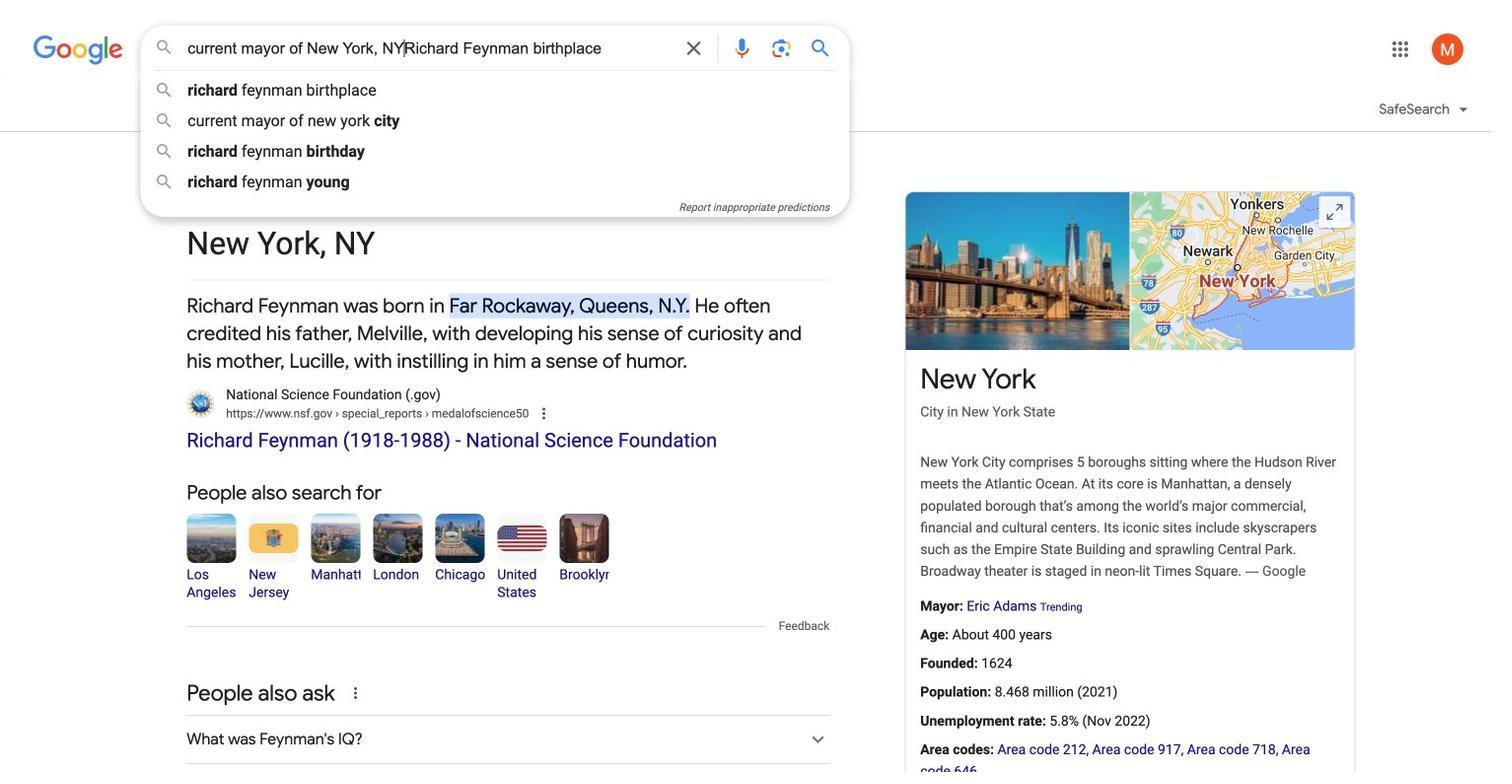 Task type: locate. For each thing, give the bounding box(es) containing it.
0 vertical spatial heading
[[187, 191, 830, 225]]

None text field
[[332, 407, 529, 421]]

chicago image
[[435, 514, 485, 563]]

heading
[[187, 191, 830, 225], [187, 481, 830, 506]]

None text field
[[226, 405, 529, 423]]

navigation
[[0, 87, 1492, 143]]

Search text field
[[188, 37, 670, 62]]

map of new york image
[[1131, 192, 1355, 350]]

list box
[[140, 75, 850, 197]]

new jersey image
[[249, 524, 298, 554]]

london image
[[373, 514, 422, 563]]

united states image
[[497, 526, 547, 552]]

1 vertical spatial heading
[[187, 481, 830, 506]]

None search field
[[0, 25, 850, 217]]

manhattan image
[[311, 514, 360, 563]]



Task type: describe. For each thing, give the bounding box(es) containing it.
los angeles image
[[187, 514, 236, 563]]

2 heading from the top
[[187, 481, 830, 506]]

search by voice image
[[730, 36, 754, 60]]

brooklyn image
[[560, 514, 609, 563]]

search by image image
[[770, 36, 793, 60]]

1 heading from the top
[[187, 191, 830, 225]]

google image
[[33, 36, 124, 65]]



